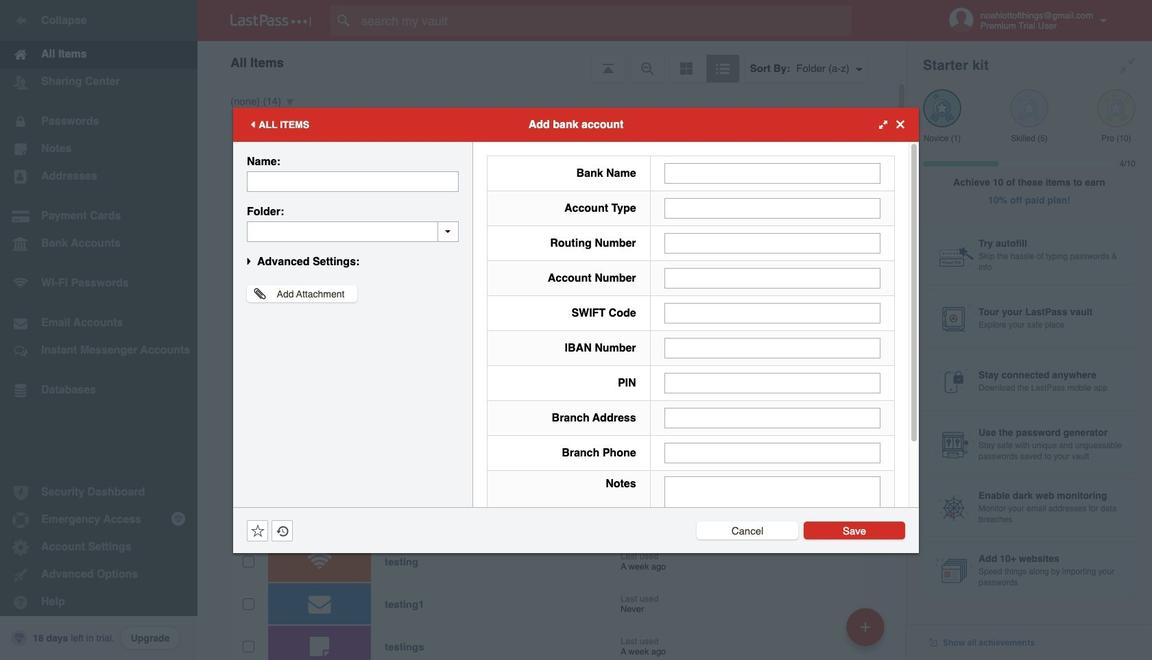 Task type: locate. For each thing, give the bounding box(es) containing it.
None text field
[[664, 198, 881, 218], [247, 221, 459, 242], [664, 303, 881, 323], [664, 373, 881, 393], [664, 443, 881, 463], [664, 198, 881, 218], [247, 221, 459, 242], [664, 303, 881, 323], [664, 373, 881, 393], [664, 443, 881, 463]]

None text field
[[664, 163, 881, 184], [247, 171, 459, 192], [664, 233, 881, 253], [664, 268, 881, 288], [664, 338, 881, 358], [664, 408, 881, 428], [664, 476, 881, 562], [664, 163, 881, 184], [247, 171, 459, 192], [664, 233, 881, 253], [664, 268, 881, 288], [664, 338, 881, 358], [664, 408, 881, 428], [664, 476, 881, 562]]

main navigation navigation
[[0, 0, 198, 661]]

vault options navigation
[[198, 41, 907, 82]]

lastpass image
[[231, 14, 311, 27]]

dialog
[[233, 107, 919, 570]]

new item image
[[861, 623, 871, 632]]



Task type: describe. For each thing, give the bounding box(es) containing it.
Search search field
[[331, 5, 879, 36]]

new item navigation
[[842, 604, 893, 661]]

search my vault text field
[[331, 5, 879, 36]]



